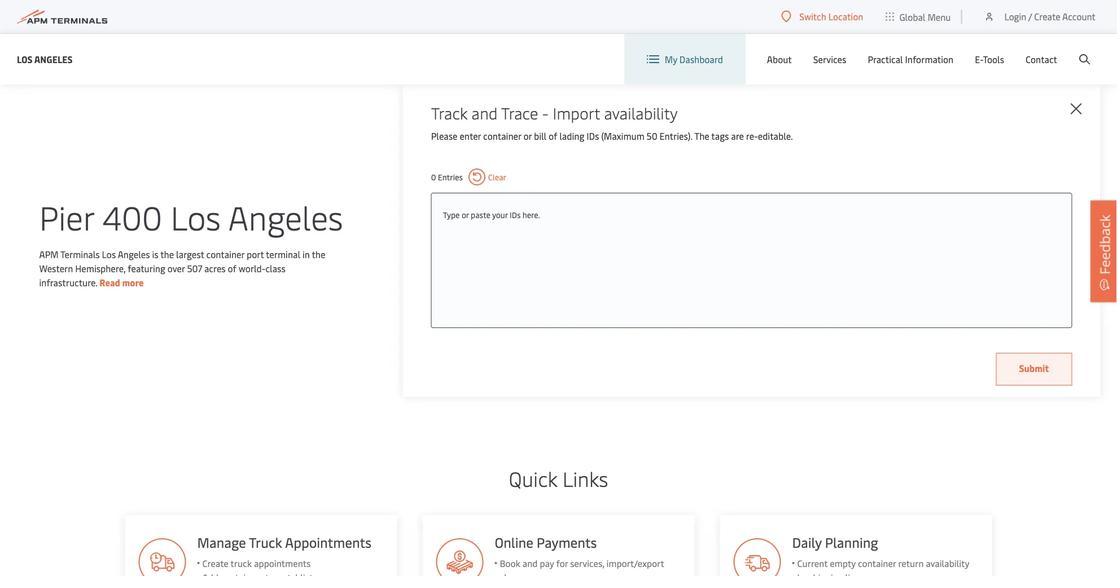 Task type: locate. For each thing, give the bounding box(es) containing it.
location
[[829, 10, 863, 23]]

0 horizontal spatial availability
[[604, 102, 678, 123]]

1 vertical spatial los
[[171, 195, 221, 239]]

create down manage
[[202, 558, 229, 570]]

the right is
[[160, 248, 174, 261]]

/
[[1029, 10, 1032, 23]]

practical
[[868, 53, 903, 65]]

read
[[100, 277, 120, 289]]

of
[[549, 130, 557, 142], [228, 263, 237, 275]]

and up enter
[[472, 102, 498, 123]]

0 vertical spatial angeles
[[34, 53, 73, 65]]

0 horizontal spatial of
[[228, 263, 237, 275]]

practical information button
[[868, 34, 954, 85]]

2 vertical spatial angeles
[[118, 248, 150, 261]]

hemisphere,
[[75, 263, 126, 275]]

tariffs - 131 image
[[436, 539, 484, 577]]

availability
[[604, 102, 678, 123], [926, 558, 969, 570]]

largest
[[176, 248, 204, 261]]

create right / at the right of page
[[1034, 10, 1061, 23]]

container
[[483, 130, 521, 142], [206, 248, 244, 261], [858, 558, 896, 570]]

create inside "login / create account" link
[[1034, 10, 1061, 23]]

container for please
[[483, 130, 521, 142]]

1 horizontal spatial container
[[483, 130, 521, 142]]

2 vertical spatial los
[[102, 248, 116, 261]]

los for 400
[[171, 195, 221, 239]]

tools
[[983, 53, 1004, 65]]

container down the trace
[[483, 130, 521, 142]]

2 horizontal spatial los
[[171, 195, 221, 239]]

entries
[[438, 172, 463, 183]]

1 horizontal spatial create
[[1034, 10, 1061, 23]]

1 vertical spatial or
[[462, 209, 469, 220]]

1 the from the left
[[160, 248, 174, 261]]

or
[[524, 130, 532, 142], [462, 209, 469, 220]]

tags
[[712, 130, 729, 142]]

your
[[492, 209, 508, 220]]

ids right your
[[510, 209, 521, 220]]

e-tools button
[[975, 34, 1004, 85]]

infrastructure.
[[39, 277, 97, 289]]

are
[[731, 130, 744, 142]]

pier
[[39, 195, 94, 239]]

online
[[495, 534, 533, 552]]

container up line
[[858, 558, 896, 570]]

truck
[[231, 558, 252, 570]]

angeles for pier 400 los angeles
[[228, 195, 343, 239]]

apm terminals los angeles is the largest container port terminal in the western hemisphere, featuring over 507 acres of world-class infrastructure.
[[39, 248, 325, 289]]

acres
[[204, 263, 226, 275]]

appointments
[[254, 558, 311, 570]]

1 horizontal spatial of
[[549, 130, 557, 142]]

2 horizontal spatial container
[[858, 558, 896, 570]]

0 horizontal spatial angeles
[[34, 53, 73, 65]]

0 horizontal spatial the
[[160, 248, 174, 261]]

50
[[647, 130, 658, 142]]

1 vertical spatial container
[[206, 248, 244, 261]]

create truck appointments
[[202, 558, 311, 570]]

(maximum
[[601, 130, 645, 142]]

0 horizontal spatial or
[[462, 209, 469, 220]]

of right acres
[[228, 263, 237, 275]]

container inside the current empty container return availability by shipping line
[[858, 558, 896, 570]]

or right type
[[462, 209, 469, 220]]

more
[[122, 277, 144, 289]]

1 horizontal spatial ids
[[587, 130, 599, 142]]

0 horizontal spatial create
[[202, 558, 229, 570]]

angeles
[[34, 53, 73, 65], [228, 195, 343, 239], [118, 248, 150, 261]]

0 horizontal spatial los
[[17, 53, 33, 65]]

la secondary image
[[94, 265, 292, 434]]

0 vertical spatial create
[[1034, 10, 1061, 23]]

2 horizontal spatial angeles
[[228, 195, 343, 239]]

book
[[500, 558, 520, 570]]

of right bill
[[549, 130, 557, 142]]

availability inside the current empty container return availability by shipping line
[[926, 558, 969, 570]]

0 horizontal spatial and
[[472, 102, 498, 123]]

0
[[431, 172, 436, 183]]

my dashboard button
[[647, 34, 723, 85]]

please
[[431, 130, 458, 142]]

payments
[[537, 534, 597, 552]]

and left "pay"
[[523, 558, 538, 570]]

feedback
[[1096, 215, 1114, 275]]

0 vertical spatial container
[[483, 130, 521, 142]]

1 horizontal spatial angeles
[[118, 248, 150, 261]]

my dashboard
[[665, 53, 723, 65]]

los
[[17, 53, 33, 65], [171, 195, 221, 239], [102, 248, 116, 261]]

and for trace
[[472, 102, 498, 123]]

1 horizontal spatial or
[[524, 130, 532, 142]]

online payments
[[495, 534, 597, 552]]

los inside "apm terminals los angeles is the largest container port terminal in the western hemisphere, featuring over 507 acres of world-class infrastructure."
[[102, 248, 116, 261]]

enter
[[460, 130, 481, 142]]

featuring
[[128, 263, 165, 275]]

ids right lading in the top right of the page
[[587, 130, 599, 142]]

read more link
[[100, 277, 144, 289]]

0 vertical spatial of
[[549, 130, 557, 142]]

clear
[[488, 172, 506, 183]]

2 vertical spatial container
[[858, 558, 896, 570]]

los for terminals
[[102, 248, 116, 261]]

empty
[[830, 558, 856, 570]]

0 vertical spatial los
[[17, 53, 33, 65]]

bill
[[534, 130, 547, 142]]

practical information
[[868, 53, 954, 65]]

about
[[767, 53, 792, 65]]

feedback button
[[1091, 201, 1117, 303]]

1 vertical spatial of
[[228, 263, 237, 275]]

quick links
[[509, 465, 608, 493]]

the right in
[[312, 248, 325, 261]]

switch location
[[800, 10, 863, 23]]

create
[[1034, 10, 1061, 23], [202, 558, 229, 570]]

switch
[[800, 10, 826, 23]]

current
[[797, 558, 828, 570]]

services button
[[813, 34, 847, 85]]

and
[[472, 102, 498, 123], [523, 558, 538, 570]]

1 vertical spatial and
[[523, 558, 538, 570]]

0 vertical spatial and
[[472, 102, 498, 123]]

1 vertical spatial availability
[[926, 558, 969, 570]]

0 vertical spatial or
[[524, 130, 532, 142]]

los angeles
[[17, 53, 73, 65]]

about button
[[767, 34, 792, 85]]

availability right "return"
[[926, 558, 969, 570]]

charges
[[500, 572, 531, 577]]

1 horizontal spatial the
[[312, 248, 325, 261]]

line
[[846, 572, 860, 577]]

and inside book and pay for services, import/export charges
[[523, 558, 538, 570]]

0 horizontal spatial container
[[206, 248, 244, 261]]

e-
[[975, 53, 983, 65]]

1 vertical spatial ids
[[510, 209, 521, 220]]

1 vertical spatial angeles
[[228, 195, 343, 239]]

1 horizontal spatial and
[[523, 558, 538, 570]]

angeles inside "apm terminals los angeles is the largest container port terminal in the western hemisphere, featuring over 507 acres of world-class infrastructure."
[[118, 248, 150, 261]]

trace
[[501, 102, 538, 123]]

by
[[797, 572, 807, 577]]

book and pay for services, import/export charges
[[500, 558, 664, 577]]

400
[[102, 195, 162, 239]]

angeles for apm terminals los angeles is the largest container port terminal in the western hemisphere, featuring over 507 acres of world-class infrastructure.
[[118, 248, 150, 261]]

1 horizontal spatial los
[[102, 248, 116, 261]]

container up acres
[[206, 248, 244, 261]]

availability up 50
[[604, 102, 678, 123]]

the
[[695, 130, 710, 142]]

ids
[[587, 130, 599, 142], [510, 209, 521, 220]]

1 horizontal spatial availability
[[926, 558, 969, 570]]

terminals
[[60, 248, 100, 261]]

apm
[[39, 248, 58, 261]]

or left bill
[[524, 130, 532, 142]]

global
[[900, 11, 926, 23]]



Task type: vqa. For each thing, say whether or not it's contained in the screenshot.
the topmost '20/GP/86'
no



Task type: describe. For each thing, give the bounding box(es) containing it.
type
[[443, 209, 460, 220]]

information
[[905, 53, 954, 65]]

angeles inside 'link'
[[34, 53, 73, 65]]

and for pay
[[523, 558, 538, 570]]

global menu
[[900, 11, 951, 23]]

pay
[[540, 558, 554, 570]]

please enter container or bill of lading ids (maximum 50 entries). the tags are re-editable.
[[431, 130, 793, 142]]

container inside "apm terminals los angeles is the largest container port terminal in the western hemisphere, featuring over 507 acres of world-class infrastructure."
[[206, 248, 244, 261]]

0 vertical spatial availability
[[604, 102, 678, 123]]

planning
[[825, 534, 878, 552]]

contact button
[[1026, 34, 1057, 85]]

of inside "apm terminals los angeles is the largest container port terminal in the western hemisphere, featuring over 507 acres of world-class infrastructure."
[[228, 263, 237, 275]]

orange club loyalty program - 56 image
[[734, 539, 781, 577]]

import
[[553, 102, 600, 123]]

quick
[[509, 465, 558, 493]]

world-
[[239, 263, 266, 275]]

services
[[813, 53, 847, 65]]

-
[[542, 102, 549, 123]]

daily
[[792, 534, 822, 552]]

return
[[898, 558, 924, 570]]

2 the from the left
[[312, 248, 325, 261]]

clear button
[[468, 169, 506, 186]]

read more
[[100, 277, 144, 289]]

terminal
[[266, 248, 300, 261]]

import/export
[[607, 558, 664, 570]]

entries).
[[660, 130, 693, 142]]

manager truck appointments - 53 image
[[139, 539, 186, 577]]

re-
[[746, 130, 758, 142]]

links
[[563, 465, 608, 493]]

track
[[431, 102, 468, 123]]

1 vertical spatial create
[[202, 558, 229, 570]]

current empty container return availability by shipping line
[[797, 558, 969, 577]]

0 entries
[[431, 172, 463, 183]]

manage truck appointments
[[197, 534, 372, 552]]

e-tools
[[975, 53, 1004, 65]]

in
[[303, 248, 310, 261]]

switch location button
[[781, 10, 863, 23]]

services,
[[570, 558, 604, 570]]

lading
[[560, 130, 584, 142]]

western
[[39, 263, 73, 275]]

manage
[[197, 534, 246, 552]]

login
[[1005, 10, 1027, 23]]

here.
[[523, 209, 540, 220]]

login / create account link
[[984, 0, 1096, 33]]

is
[[152, 248, 158, 261]]

0 horizontal spatial ids
[[510, 209, 521, 220]]

truck
[[249, 534, 282, 552]]

container for current
[[858, 558, 896, 570]]

type or paste your ids here.
[[443, 209, 540, 220]]

my
[[665, 53, 677, 65]]

editable.
[[758, 130, 793, 142]]

shipping
[[809, 572, 843, 577]]

dashboard
[[680, 53, 723, 65]]

contact
[[1026, 53, 1057, 65]]

paste
[[471, 209, 490, 220]]

track and trace - import availability
[[431, 102, 678, 123]]

class
[[266, 263, 286, 275]]

pier 400 los angeles
[[39, 195, 343, 239]]

los angeles link
[[17, 52, 73, 66]]

Type or paste your IDs here text field
[[443, 205, 1061, 225]]

account
[[1063, 10, 1096, 23]]

menu
[[928, 11, 951, 23]]

appointments
[[285, 534, 372, 552]]

global menu button
[[875, 0, 962, 34]]

los inside 'link'
[[17, 53, 33, 65]]

0 vertical spatial ids
[[587, 130, 599, 142]]

over
[[168, 263, 185, 275]]

daily planning
[[792, 534, 878, 552]]



